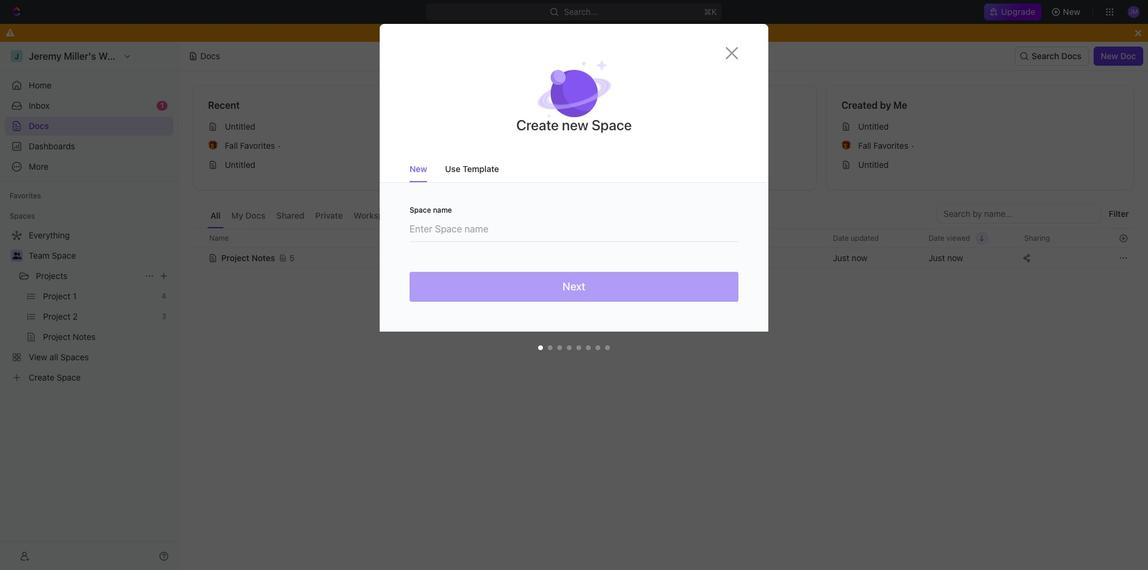 Task type: vqa. For each thing, say whether or not it's contained in the screenshot.
Search tasks... text box in the top of the page
no



Task type: describe. For each thing, give the bounding box(es) containing it.
recent
[[208, 100, 240, 111]]

1 horizontal spatial space
[[410, 206, 431, 215]]

1 cell from the left
[[193, 248, 206, 269]]

name
[[209, 234, 229, 242]]

⌘k
[[704, 7, 717, 17]]

0 vertical spatial notes
[[571, 121, 594, 132]]

spaces
[[10, 212, 35, 221]]

projects
[[36, 271, 67, 281]]

use
[[445, 164, 460, 174]]

private button
[[312, 205, 346, 228]]

all button
[[208, 205, 224, 228]]

team space link
[[29, 246, 171, 266]]

new
[[562, 117, 589, 133]]

docs right search
[[1061, 51, 1082, 61]]

use template
[[445, 164, 499, 174]]

0 vertical spatial space
[[592, 117, 632, 133]]

• for created by me
[[911, 141, 914, 150]]

workspace
[[354, 210, 398, 221]]

new for doc
[[1101, 51, 1118, 61]]

created by me
[[842, 100, 907, 111]]

template
[[463, 164, 499, 174]]

🎁 for created by me
[[842, 141, 851, 150]]

row containing project notes
[[193, 246, 1134, 270]]

date for date viewed
[[929, 234, 944, 242]]

table containing project notes
[[193, 228, 1134, 270]]

row containing name
[[193, 228, 1134, 248]]

search
[[1032, 51, 1059, 61]]

space name
[[410, 206, 452, 215]]

upgrade link
[[984, 4, 1041, 20]]

tree inside sidebar navigation
[[5, 226, 173, 387]]

docs right my in the left of the page
[[245, 210, 266, 221]]

new for new button
[[1063, 7, 1081, 17]]

assigned
[[408, 210, 445, 221]]

created
[[842, 100, 878, 111]]

create new space dialog
[[380, 24, 768, 362]]

1 horizontal spatial project notes
[[542, 121, 594, 132]]

new doc button
[[1094, 47, 1143, 66]]

docs link
[[5, 117, 173, 136]]

new doc
[[1101, 51, 1136, 61]]

docs up recent
[[200, 51, 220, 61]]

1
[[160, 101, 164, 110]]

home
[[29, 80, 52, 90]]

notes inside row
[[252, 253, 275, 263]]

search...
[[564, 7, 598, 17]]

by
[[880, 100, 891, 111]]

1 just now from the left
[[833, 253, 868, 263]]

create new space
[[516, 117, 632, 133]]

2 just from the left
[[929, 253, 945, 263]]

fall for recent
[[225, 141, 238, 151]]

sidebar navigation
[[0, 42, 179, 570]]

sharing
[[1024, 234, 1050, 242]]

date for date updated
[[833, 234, 849, 242]]

team
[[29, 251, 50, 261]]

• for recent
[[277, 141, 281, 150]]

1 now from the left
[[852, 253, 868, 263]]

date updated
[[833, 234, 879, 242]]

next
[[563, 280, 586, 293]]



Task type: locate. For each thing, give the bounding box(es) containing it.
new inside dialog
[[410, 164, 427, 174]]

tree
[[5, 226, 173, 387]]

row
[[193, 228, 1134, 248], [193, 246, 1134, 270]]

fall down created on the right top of page
[[858, 141, 871, 151]]

new left "use"
[[410, 164, 427, 174]]

project notes
[[542, 121, 594, 132], [221, 253, 275, 263]]

notes
[[571, 121, 594, 132], [252, 253, 275, 263]]

upgrade
[[1001, 7, 1035, 17]]

favorites button
[[5, 189, 46, 203]]

assigned button
[[405, 205, 448, 228]]

project inside row
[[221, 253, 249, 263]]

2 🎁 from the left
[[842, 141, 851, 150]]

2 vertical spatial space
[[52, 251, 76, 261]]

create
[[516, 117, 559, 133]]

1 horizontal spatial cell
[[567, 248, 687, 269]]

date viewed
[[929, 234, 970, 242]]

1 vertical spatial notes
[[252, 253, 275, 263]]

0 horizontal spatial space
[[52, 251, 76, 261]]

all
[[210, 210, 221, 221]]

column header inside table
[[193, 228, 206, 248]]

name
[[433, 206, 452, 215]]

2 vertical spatial new
[[410, 164, 427, 174]]

space right new
[[592, 117, 632, 133]]

1 vertical spatial project notes
[[221, 253, 275, 263]]

me
[[893, 100, 907, 111]]

space
[[592, 117, 632, 133], [410, 206, 431, 215], [52, 251, 76, 261]]

just
[[833, 253, 849, 263], [929, 253, 945, 263]]

1 vertical spatial space
[[410, 206, 431, 215]]

0 horizontal spatial notes
[[252, 253, 275, 263]]

private
[[315, 210, 343, 221]]

0 horizontal spatial project notes
[[221, 253, 275, 263]]

2 horizontal spatial space
[[592, 117, 632, 133]]

now down date updated button
[[852, 253, 868, 263]]

column header
[[193, 228, 206, 248]]

date updated button
[[826, 229, 886, 248]]

0 horizontal spatial cell
[[193, 248, 206, 269]]

•
[[277, 141, 281, 150], [911, 141, 914, 150]]

favorites
[[525, 100, 566, 111], [240, 141, 275, 151], [874, 141, 908, 151], [10, 191, 41, 200]]

0 horizontal spatial new
[[410, 164, 427, 174]]

new left doc
[[1101, 51, 1118, 61]]

fall down recent
[[225, 141, 238, 151]]

1 horizontal spatial fall
[[858, 141, 871, 151]]

docs
[[200, 51, 220, 61], [1061, 51, 1082, 61], [29, 121, 49, 131], [245, 210, 266, 221]]

user group image
[[12, 252, 21, 260]]

1 horizontal spatial just now
[[929, 253, 963, 263]]

Search by name... text field
[[944, 205, 1094, 223]]

project notes inside row
[[221, 253, 275, 263]]

1 horizontal spatial date
[[929, 234, 944, 242]]

my docs button
[[228, 205, 269, 228]]

1 fall from the left
[[225, 141, 238, 151]]

project
[[542, 121, 569, 132], [221, 253, 249, 263]]

0 horizontal spatial 🎁
[[208, 141, 218, 150]]

1 vertical spatial project
[[221, 253, 249, 263]]

my
[[231, 210, 243, 221]]

just down date viewed
[[929, 253, 945, 263]]

just down date updated button
[[833, 253, 849, 263]]

project notes link
[[520, 117, 807, 136]]

updated
[[851, 234, 879, 242]]

fall favorites • for created by me
[[858, 141, 914, 151]]

2 cell from the left
[[567, 248, 687, 269]]

untitled
[[225, 121, 255, 132], [858, 121, 889, 132], [225, 160, 255, 170], [858, 160, 889, 170]]

2 fall from the left
[[858, 141, 871, 151]]

0 horizontal spatial now
[[852, 253, 868, 263]]

projects link
[[36, 267, 140, 286]]

1 horizontal spatial notes
[[571, 121, 594, 132]]

favorites inside button
[[10, 191, 41, 200]]

untitled link
[[203, 117, 490, 136], [837, 117, 1124, 136], [203, 155, 490, 175], [837, 155, 1124, 175]]

2 now from the left
[[947, 253, 963, 263]]

🎁 down recent
[[208, 141, 218, 150]]

my docs
[[231, 210, 266, 221]]

fall favorites • for recent
[[225, 141, 281, 151]]

just now down date updated button
[[833, 253, 868, 263]]

space inside team space link
[[52, 251, 76, 261]]

fall favorites • down recent
[[225, 141, 281, 151]]

1 just from the left
[[833, 253, 849, 263]]

docs down inbox
[[29, 121, 49, 131]]

tab list
[[208, 205, 494, 228]]

2 just now from the left
[[929, 253, 963, 263]]

just now
[[833, 253, 868, 263], [929, 253, 963, 263]]

0 horizontal spatial fall favorites •
[[225, 141, 281, 151]]

2 • from the left
[[911, 141, 914, 150]]

new button
[[1046, 2, 1088, 22]]

1 vertical spatial new
[[1101, 51, 1118, 61]]

space up 'projects'
[[52, 251, 76, 261]]

fall for created by me
[[858, 141, 871, 151]]

doc
[[1120, 51, 1136, 61]]

new
[[1063, 7, 1081, 17], [1101, 51, 1118, 61], [410, 164, 427, 174]]

Enter Space na﻿me text field
[[410, 214, 739, 242]]

now down date viewed button at the right top
[[947, 253, 963, 263]]

0 horizontal spatial •
[[277, 141, 281, 150]]

0 horizontal spatial project
[[221, 253, 249, 263]]

shared button
[[273, 205, 307, 228]]

1 horizontal spatial 🎁
[[842, 141, 851, 150]]

0 horizontal spatial date
[[833, 234, 849, 242]]

1 horizontal spatial new
[[1063, 7, 1081, 17]]

tags
[[694, 234, 710, 242]]

date
[[833, 234, 849, 242], [929, 234, 944, 242]]

tab list containing all
[[208, 205, 494, 228]]

1 horizontal spatial just
[[929, 253, 945, 263]]

5
[[289, 253, 295, 263]]

1 🎁 from the left
[[208, 141, 218, 150]]

location
[[575, 234, 604, 242]]

next button
[[410, 272, 739, 302]]

space left name
[[410, 206, 431, 215]]

just now down date viewed
[[929, 253, 963, 263]]

0 horizontal spatial fall
[[225, 141, 238, 151]]

shared
[[276, 210, 304, 221]]

1 row from the top
[[193, 228, 1134, 248]]

date left the updated
[[833, 234, 849, 242]]

table
[[193, 228, 1134, 270]]

tree containing team space
[[5, 226, 173, 387]]

1 horizontal spatial project
[[542, 121, 569, 132]]

notes left 5
[[252, 253, 275, 263]]

fall favorites •
[[225, 141, 281, 151], [858, 141, 914, 151]]

fall favorites • down by
[[858, 141, 914, 151]]

team space
[[29, 251, 76, 261]]

home link
[[5, 76, 173, 95]]

fall
[[225, 141, 238, 151], [858, 141, 871, 151]]

date left viewed
[[929, 234, 944, 242]]

🎁 for recent
[[208, 141, 218, 150]]

🎁
[[208, 141, 218, 150], [842, 141, 851, 150]]

dashboards link
[[5, 137, 173, 156]]

date viewed button
[[921, 229, 988, 248]]

2 horizontal spatial new
[[1101, 51, 1118, 61]]

0 vertical spatial new
[[1063, 7, 1081, 17]]

workspace button
[[351, 205, 401, 228]]

0 vertical spatial project notes
[[542, 121, 594, 132]]

viewed
[[947, 234, 970, 242]]

search docs
[[1032, 51, 1082, 61]]

now
[[852, 253, 868, 263], [947, 253, 963, 263]]

search docs button
[[1015, 47, 1089, 66]]

0 vertical spatial project
[[542, 121, 569, 132]]

2 date from the left
[[929, 234, 944, 242]]

notes right create
[[571, 121, 594, 132]]

0 horizontal spatial just
[[833, 253, 849, 263]]

docs inside sidebar navigation
[[29, 121, 49, 131]]

1 horizontal spatial •
[[911, 141, 914, 150]]

1 horizontal spatial now
[[947, 253, 963, 263]]

1 date from the left
[[833, 234, 849, 242]]

1 horizontal spatial fall favorites •
[[858, 141, 914, 151]]

new up search docs
[[1063, 7, 1081, 17]]

2 fall favorites • from the left
[[858, 141, 914, 151]]

🎁 down created on the right top of page
[[842, 141, 851, 150]]

cell
[[193, 248, 206, 269], [567, 248, 687, 269]]

inbox
[[29, 100, 50, 111]]

1 • from the left
[[277, 141, 281, 150]]

dashboards
[[29, 141, 75, 151]]

1 fall favorites • from the left
[[225, 141, 281, 151]]

0 horizontal spatial just now
[[833, 253, 868, 263]]

2 row from the top
[[193, 246, 1134, 270]]



